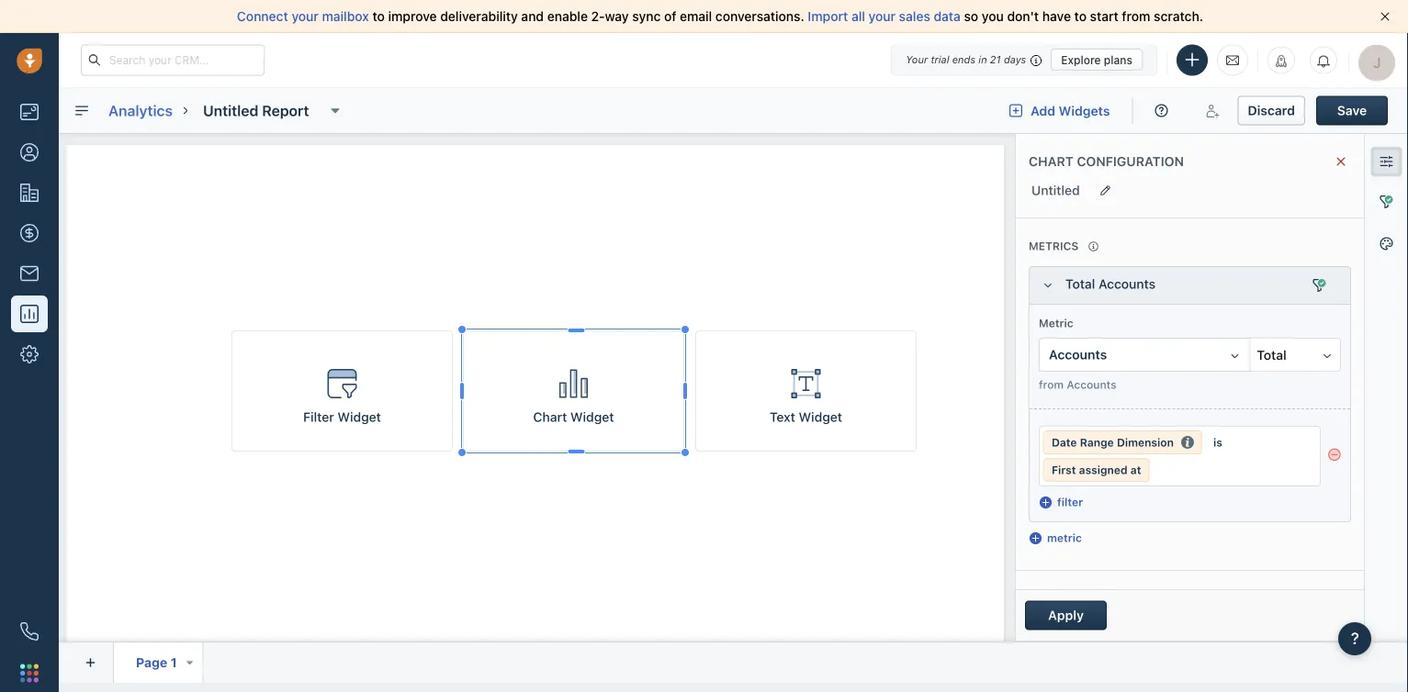 Task type: describe. For each thing, give the bounding box(es) containing it.
connect
[[237, 9, 288, 24]]

scratch.
[[1154, 9, 1204, 24]]

import all your sales data link
[[808, 9, 965, 24]]

don't
[[1008, 9, 1039, 24]]

mailbox
[[322, 9, 369, 24]]

have
[[1043, 9, 1072, 24]]

conversations.
[[716, 9, 805, 24]]

your trial ends in 21 days
[[906, 54, 1027, 66]]

Search your CRM... text field
[[81, 45, 265, 76]]

explore plans link
[[1051, 49, 1143, 71]]

2 to from the left
[[1075, 9, 1087, 24]]

what's new image
[[1276, 55, 1288, 68]]

way
[[605, 9, 629, 24]]

sync
[[633, 9, 661, 24]]

you
[[982, 9, 1004, 24]]

1 to from the left
[[373, 9, 385, 24]]

import
[[808, 9, 848, 24]]

phone element
[[11, 614, 48, 651]]

2-
[[592, 9, 605, 24]]

21
[[991, 54, 1001, 66]]

sales
[[899, 9, 931, 24]]

connect your mailbox link
[[237, 9, 373, 24]]

deliverability
[[440, 9, 518, 24]]

email
[[680, 9, 712, 24]]

of
[[664, 9, 677, 24]]

1 your from the left
[[292, 9, 319, 24]]

data
[[934, 9, 961, 24]]

improve
[[388, 9, 437, 24]]

freshworks switcher image
[[20, 665, 39, 683]]

ends
[[953, 54, 976, 66]]

from
[[1122, 9, 1151, 24]]



Task type: vqa. For each thing, say whether or not it's contained in the screenshot.
Contact to the bottom
no



Task type: locate. For each thing, give the bounding box(es) containing it.
so
[[965, 9, 979, 24]]

close image
[[1381, 12, 1390, 21]]

trial
[[931, 54, 950, 66]]

phone image
[[20, 623, 39, 641]]

and
[[521, 9, 544, 24]]

start
[[1091, 9, 1119, 24]]

in
[[979, 54, 988, 66]]

1 horizontal spatial to
[[1075, 9, 1087, 24]]

0 horizontal spatial to
[[373, 9, 385, 24]]

to left start
[[1075, 9, 1087, 24]]

plans
[[1104, 53, 1133, 66]]

all
[[852, 9, 866, 24]]

your left mailbox
[[292, 9, 319, 24]]

1 horizontal spatial your
[[869, 9, 896, 24]]

explore
[[1062, 53, 1101, 66]]

to
[[373, 9, 385, 24], [1075, 9, 1087, 24]]

send email image
[[1227, 53, 1240, 68]]

0 horizontal spatial your
[[292, 9, 319, 24]]

your right the all
[[869, 9, 896, 24]]

explore plans
[[1062, 53, 1133, 66]]

2 your from the left
[[869, 9, 896, 24]]

to right mailbox
[[373, 9, 385, 24]]

enable
[[547, 9, 588, 24]]

days
[[1004, 54, 1027, 66]]

your
[[292, 9, 319, 24], [869, 9, 896, 24]]

connect your mailbox to improve deliverability and enable 2-way sync of email conversations. import all your sales data so you don't have to start from scratch.
[[237, 9, 1204, 24]]

your
[[906, 54, 928, 66]]



